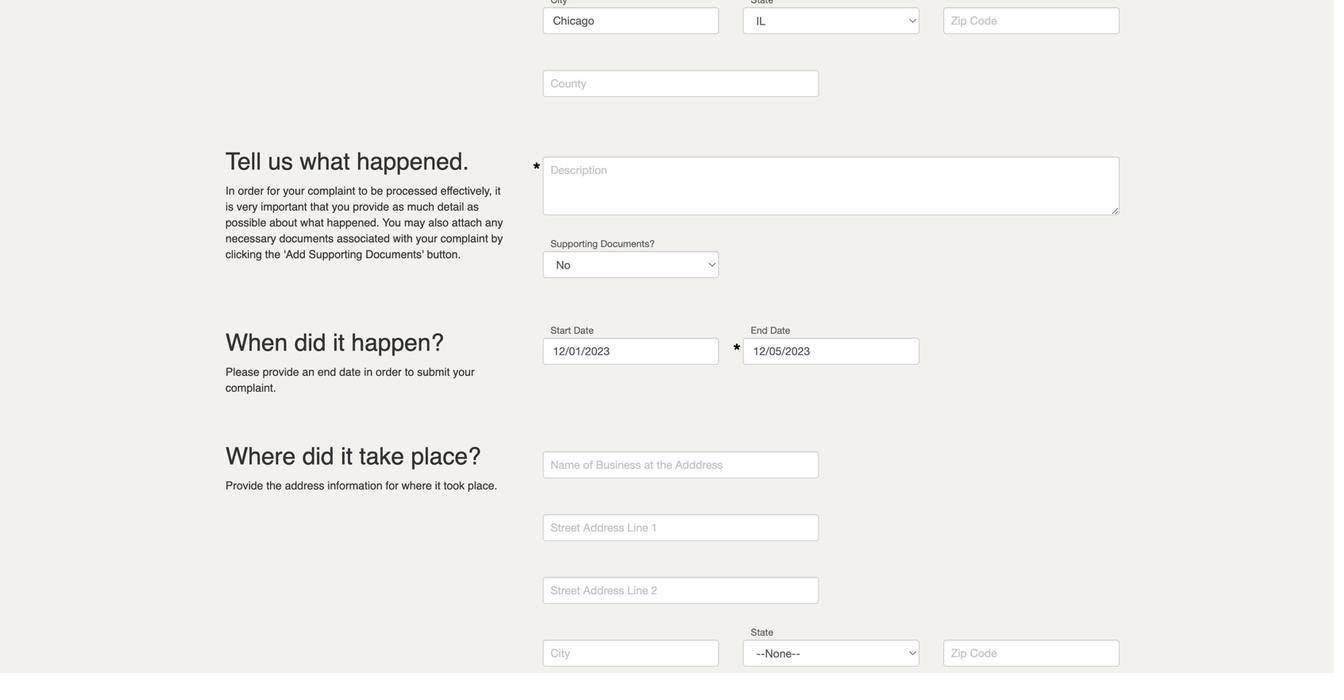 Task type: locate. For each thing, give the bounding box(es) containing it.
provide inside please provide an end date in order to submit your complaint.
[[263, 366, 299, 378]]

county
[[551, 77, 587, 90]]

0 vertical spatial provide
[[353, 200, 390, 213]]

1 vertical spatial provide
[[263, 366, 299, 378]]

address left 2
[[584, 584, 625, 597]]

2 zip from the top
[[952, 646, 968, 660]]

1 vertical spatial zip code text field
[[944, 640, 1120, 667]]

happened. up processed
[[357, 148, 470, 175]]

for
[[267, 184, 280, 197], [386, 479, 399, 492]]

1 horizontal spatial provide
[[353, 200, 390, 213]]

order up "very"
[[238, 184, 264, 197]]

0 vertical spatial order
[[238, 184, 264, 197]]

1 horizontal spatial your
[[416, 232, 438, 245]]

provide left an
[[263, 366, 299, 378]]

2 street from the top
[[551, 584, 581, 597]]

1 vertical spatial happened.
[[327, 216, 380, 229]]

0 horizontal spatial your
[[283, 184, 305, 197]]

address left 1
[[584, 521, 625, 534]]

1 vertical spatial zip code
[[952, 646, 998, 660]]

address
[[285, 479, 325, 492]]

0 horizontal spatial supporting
[[309, 248, 363, 261]]

date
[[574, 325, 594, 336], [771, 325, 791, 336]]

1 vertical spatial what
[[300, 216, 324, 229]]

0 horizontal spatial for
[[267, 184, 280, 197]]

1 vertical spatial complaint
[[441, 232, 488, 245]]

did
[[295, 329, 326, 356], [302, 443, 334, 470]]

line for 2
[[628, 584, 649, 597]]

0 horizontal spatial provide
[[263, 366, 299, 378]]

address
[[584, 521, 625, 534], [584, 584, 625, 597]]

zip
[[952, 14, 968, 27], [952, 646, 968, 660]]

line left 2
[[628, 584, 649, 597]]

supporting
[[551, 238, 598, 249], [309, 248, 363, 261]]

address for 1
[[584, 521, 625, 534]]

street up 'city'
[[551, 584, 581, 597]]

street
[[551, 521, 581, 534], [551, 584, 581, 597]]

date for start date
[[574, 325, 594, 336]]

that
[[310, 200, 329, 213]]

2
[[652, 584, 658, 597]]

of
[[583, 458, 593, 471]]

is
[[226, 200, 234, 213]]

0 vertical spatial for
[[267, 184, 280, 197]]

for up important in the left of the page
[[267, 184, 280, 197]]

documents
[[279, 232, 334, 245]]

0 vertical spatial zip code text field
[[944, 7, 1120, 34]]

it up information
[[341, 443, 353, 470]]

what right us
[[300, 148, 350, 175]]

0 vertical spatial city text field
[[543, 7, 720, 34]]

information
[[328, 479, 383, 492]]

about
[[270, 216, 297, 229]]

as up the you
[[393, 200, 404, 213]]

City text field
[[543, 7, 720, 34], [543, 640, 720, 667]]

provide
[[353, 200, 390, 213], [263, 366, 299, 378]]

your
[[283, 184, 305, 197], [416, 232, 438, 245], [453, 366, 475, 378]]

2 horizontal spatial your
[[453, 366, 475, 378]]

code
[[971, 14, 998, 27], [971, 646, 998, 660]]

0 vertical spatial address
[[584, 521, 625, 534]]

0 horizontal spatial date
[[574, 325, 594, 336]]

1 address from the top
[[584, 521, 625, 534]]

supporting documents?
[[551, 238, 655, 249]]

1 date from the left
[[574, 325, 594, 336]]

1 horizontal spatial to
[[405, 366, 414, 378]]

the
[[265, 248, 281, 261], [657, 458, 673, 471], [266, 479, 282, 492]]

2 line from the top
[[628, 584, 649, 597]]

date
[[339, 366, 361, 378]]

1 vertical spatial code
[[971, 646, 998, 660]]

0 vertical spatial street
[[551, 521, 581, 534]]

0 vertical spatial the
[[265, 248, 281, 261]]

1 line from the top
[[628, 521, 649, 534]]

1 vertical spatial street
[[551, 584, 581, 597]]

date for end date
[[771, 325, 791, 336]]

1 vertical spatial line
[[628, 584, 649, 597]]

complaint up you at top left
[[308, 184, 356, 197]]

provide inside in order for your complaint to be processed effectively, it is very important that you provide as much detail as possible about what happened. you may also attach any necessary documents associated with your complaint by clicking the 'add supporting documents' button.
[[353, 200, 390, 213]]

it left took
[[435, 479, 441, 492]]

provide
[[226, 479, 263, 492]]

1 street from the top
[[551, 521, 581, 534]]

0 horizontal spatial order
[[238, 184, 264, 197]]

submit
[[417, 366, 450, 378]]

2 zip code from the top
[[952, 646, 998, 660]]

supporting down associated
[[309, 248, 363, 261]]

button.
[[427, 248, 461, 261]]

happened. up associated
[[327, 216, 380, 229]]

provide down be
[[353, 200, 390, 213]]

did up address
[[302, 443, 334, 470]]

1 zip code text field from the top
[[944, 7, 1120, 34]]

1 vertical spatial to
[[405, 366, 414, 378]]

0 vertical spatial code
[[971, 14, 998, 27]]

it up date
[[333, 329, 345, 356]]

Name of Business at the Adddress text field
[[543, 451, 820, 478]]

did up an
[[295, 329, 326, 356]]

to left be
[[359, 184, 368, 197]]

1 vertical spatial city text field
[[543, 640, 720, 667]]

supporting inside in order for your complaint to be processed effectively, it is very important that you provide as much detail as possible about what happened. you may also attach any necessary documents associated with your complaint by clicking the 'add supporting documents' button.
[[309, 248, 363, 261]]

your down also
[[416, 232, 438, 245]]

effectively,
[[441, 184, 492, 197]]

Street Address Line 1 text field
[[543, 514, 820, 541]]

2 address from the top
[[584, 584, 625, 597]]

the left 'add
[[265, 248, 281, 261]]

1 zip from the top
[[952, 14, 968, 27]]

1 vertical spatial order
[[376, 366, 402, 378]]

End Date text field
[[743, 338, 920, 365]]

complaint down attach
[[441, 232, 488, 245]]

at
[[644, 458, 654, 471]]

adddress
[[676, 458, 723, 471]]

it
[[495, 184, 501, 197], [333, 329, 345, 356], [341, 443, 353, 470], [435, 479, 441, 492]]

what up documents
[[300, 216, 324, 229]]

2 zip code text field from the top
[[944, 640, 1120, 667]]

0 vertical spatial complaint
[[308, 184, 356, 197]]

to inside please provide an end date in order to submit your complaint.
[[405, 366, 414, 378]]

1 horizontal spatial as
[[467, 200, 479, 213]]

your up important in the left of the page
[[283, 184, 305, 197]]

for left where
[[386, 479, 399, 492]]

0 vertical spatial your
[[283, 184, 305, 197]]

the right provide
[[266, 479, 282, 492]]

as up attach
[[467, 200, 479, 213]]

clicking
[[226, 248, 262, 261]]

end date
[[751, 325, 791, 336]]

street down name
[[551, 521, 581, 534]]

0 vertical spatial what
[[300, 148, 350, 175]]

order
[[238, 184, 264, 197], [376, 366, 402, 378]]

processed
[[386, 184, 438, 197]]

0 vertical spatial zip code
[[952, 14, 998, 27]]

to left submit
[[405, 366, 414, 378]]

attach
[[452, 216, 482, 229]]

what
[[300, 148, 350, 175], [300, 216, 324, 229]]

1 horizontal spatial date
[[771, 325, 791, 336]]

happened.
[[357, 148, 470, 175], [327, 216, 380, 229]]

zip code
[[952, 14, 998, 27], [952, 646, 998, 660]]

0 vertical spatial line
[[628, 521, 649, 534]]

0 horizontal spatial as
[[393, 200, 404, 213]]

0 vertical spatial zip
[[952, 14, 968, 27]]

line for 1
[[628, 521, 649, 534]]

date right "end"
[[771, 325, 791, 336]]

description
[[551, 163, 608, 176]]

0 vertical spatial to
[[359, 184, 368, 197]]

street for street address line 1
[[551, 521, 581, 534]]

order inside in order for your complaint to be processed effectively, it is very important that you provide as much detail as possible about what happened. you may also attach any necessary documents associated with your complaint by clicking the 'add supporting documents' button.
[[238, 184, 264, 197]]

0 vertical spatial did
[[295, 329, 326, 356]]

1 vertical spatial did
[[302, 443, 334, 470]]

also
[[429, 216, 449, 229]]

place?
[[411, 443, 481, 470]]

start
[[551, 325, 571, 336]]

1 code from the top
[[971, 14, 998, 27]]

2 date from the left
[[771, 325, 791, 336]]

to
[[359, 184, 368, 197], [405, 366, 414, 378]]

as
[[393, 200, 404, 213], [467, 200, 479, 213]]

place.
[[468, 479, 498, 492]]

state
[[751, 627, 774, 638]]

1 vertical spatial zip
[[952, 646, 968, 660]]

your right submit
[[453, 366, 475, 378]]

1 vertical spatial the
[[657, 458, 673, 471]]

end
[[318, 366, 336, 378]]

business
[[596, 458, 641, 471]]

the right at
[[657, 458, 673, 471]]

line left 1
[[628, 521, 649, 534]]

order right the in
[[376, 366, 402, 378]]

provide the address information for where it took place.
[[226, 479, 498, 492]]

date right the start
[[574, 325, 594, 336]]

2 code from the top
[[971, 646, 998, 660]]

possible
[[226, 216, 266, 229]]

0 horizontal spatial to
[[359, 184, 368, 197]]

1 horizontal spatial order
[[376, 366, 402, 378]]

happen?
[[352, 329, 444, 356]]

supporting left documents?
[[551, 238, 598, 249]]

2 city text field from the top
[[543, 640, 720, 667]]

1 vertical spatial address
[[584, 584, 625, 597]]

complaint
[[308, 184, 356, 197], [441, 232, 488, 245]]

it right 'effectively,'
[[495, 184, 501, 197]]

line
[[628, 521, 649, 534], [628, 584, 649, 597]]

for inside in order for your complaint to be processed effectively, it is very important that you provide as much detail as possible about what happened. you may also attach any necessary documents associated with your complaint by clicking the 'add supporting documents' button.
[[267, 184, 280, 197]]

1 vertical spatial for
[[386, 479, 399, 492]]

Zip Code text field
[[944, 7, 1120, 34], [944, 640, 1120, 667]]

2 vertical spatial your
[[453, 366, 475, 378]]



Task type: describe. For each thing, give the bounding box(es) containing it.
1 zip code from the top
[[952, 14, 998, 27]]

Street Address Line 2 text field
[[543, 577, 820, 604]]

please provide an end date in order to submit your complaint.
[[226, 366, 475, 394]]

the inside in order for your complaint to be processed effectively, it is very important that you provide as much detail as possible about what happened. you may also attach any necessary documents associated with your complaint by clicking the 'add supporting documents' button.
[[265, 248, 281, 261]]

in order for your complaint to be processed effectively, it is very important that you provide as much detail as possible about what happened. you may also attach any necessary documents associated with your complaint by clicking the 'add supporting documents' button.
[[226, 184, 503, 261]]

0 horizontal spatial complaint
[[308, 184, 356, 197]]

us
[[268, 148, 293, 175]]

2 vertical spatial the
[[266, 479, 282, 492]]

your inside please provide an end date in order to submit your complaint.
[[453, 366, 475, 378]]

be
[[371, 184, 383, 197]]

take
[[359, 443, 405, 470]]

necessary
[[226, 232, 276, 245]]

happened. inside in order for your complaint to be processed effectively, it is very important that you provide as much detail as possible about what happened. you may also attach any necessary documents associated with your complaint by clicking the 'add supporting documents' button.
[[327, 216, 380, 229]]

what inside in order for your complaint to be processed effectively, it is very important that you provide as much detail as possible about what happened. you may also attach any necessary documents associated with your complaint by clicking the 'add supporting documents' button.
[[300, 216, 324, 229]]

end
[[751, 325, 768, 336]]

1 horizontal spatial for
[[386, 479, 399, 492]]

it inside in order for your complaint to be processed effectively, it is very important that you provide as much detail as possible about what happened. you may also attach any necessary documents associated with your complaint by clicking the 'add supporting documents' button.
[[495, 184, 501, 197]]

order inside please provide an end date in order to submit your complaint.
[[376, 366, 402, 378]]

street address line 2
[[551, 584, 658, 597]]

name of business at the adddress
[[551, 458, 723, 471]]

street for street address line 2
[[551, 584, 581, 597]]

1 horizontal spatial supporting
[[551, 238, 598, 249]]

address for 2
[[584, 584, 625, 597]]

important
[[261, 200, 307, 213]]

1
[[652, 521, 658, 534]]

in
[[364, 366, 373, 378]]

code for 2nd city text field from the bottom zip code text box
[[971, 14, 998, 27]]

documents?
[[601, 238, 655, 249]]

by
[[492, 232, 503, 245]]

very
[[237, 200, 258, 213]]

may
[[404, 216, 425, 229]]

in
[[226, 184, 235, 197]]

please
[[226, 366, 260, 378]]

County text field
[[543, 70, 820, 97]]

documents'
[[366, 248, 424, 261]]

0 vertical spatial happened.
[[357, 148, 470, 175]]

complaint.
[[226, 381, 276, 394]]

you
[[332, 200, 350, 213]]

any
[[485, 216, 503, 229]]

where
[[226, 443, 296, 470]]

name
[[551, 458, 580, 471]]

code for zip code text box corresponding to 2nd city text field from the top
[[971, 646, 998, 660]]

Start Date text field
[[543, 338, 720, 365]]

1 city text field from the top
[[543, 7, 720, 34]]

to inside in order for your complaint to be processed effectively, it is very important that you provide as much detail as possible about what happened. you may also attach any necessary documents associated with your complaint by clicking the 'add supporting documents' button.
[[359, 184, 368, 197]]

when
[[226, 329, 288, 356]]

you
[[383, 216, 401, 229]]

took
[[444, 479, 465, 492]]

2 as from the left
[[467, 200, 479, 213]]

tell
[[226, 148, 261, 175]]

where did it take place?
[[226, 443, 481, 470]]

zip code text field for 2nd city text field from the top
[[944, 640, 1120, 667]]

did for where
[[302, 443, 334, 470]]

1 vertical spatial your
[[416, 232, 438, 245]]

much
[[407, 200, 435, 213]]

when did it happen?
[[226, 329, 444, 356]]

tell us what happened.
[[226, 148, 470, 175]]

did for when
[[295, 329, 326, 356]]

'add
[[284, 248, 306, 261]]

1 horizontal spatial complaint
[[441, 232, 488, 245]]

with
[[393, 232, 413, 245]]

an
[[302, 366, 315, 378]]

associated
[[337, 232, 390, 245]]

detail
[[438, 200, 464, 213]]

zip code text field for 2nd city text field from the bottom
[[944, 7, 1120, 34]]

start date
[[551, 325, 594, 336]]

city
[[551, 646, 570, 660]]

Description text field
[[543, 157, 1120, 215]]

street address line 1
[[551, 521, 658, 534]]

1 as from the left
[[393, 200, 404, 213]]

where
[[402, 479, 432, 492]]



Task type: vqa. For each thing, say whether or not it's contained in the screenshot.
Name Of Business At The Adddress
yes



